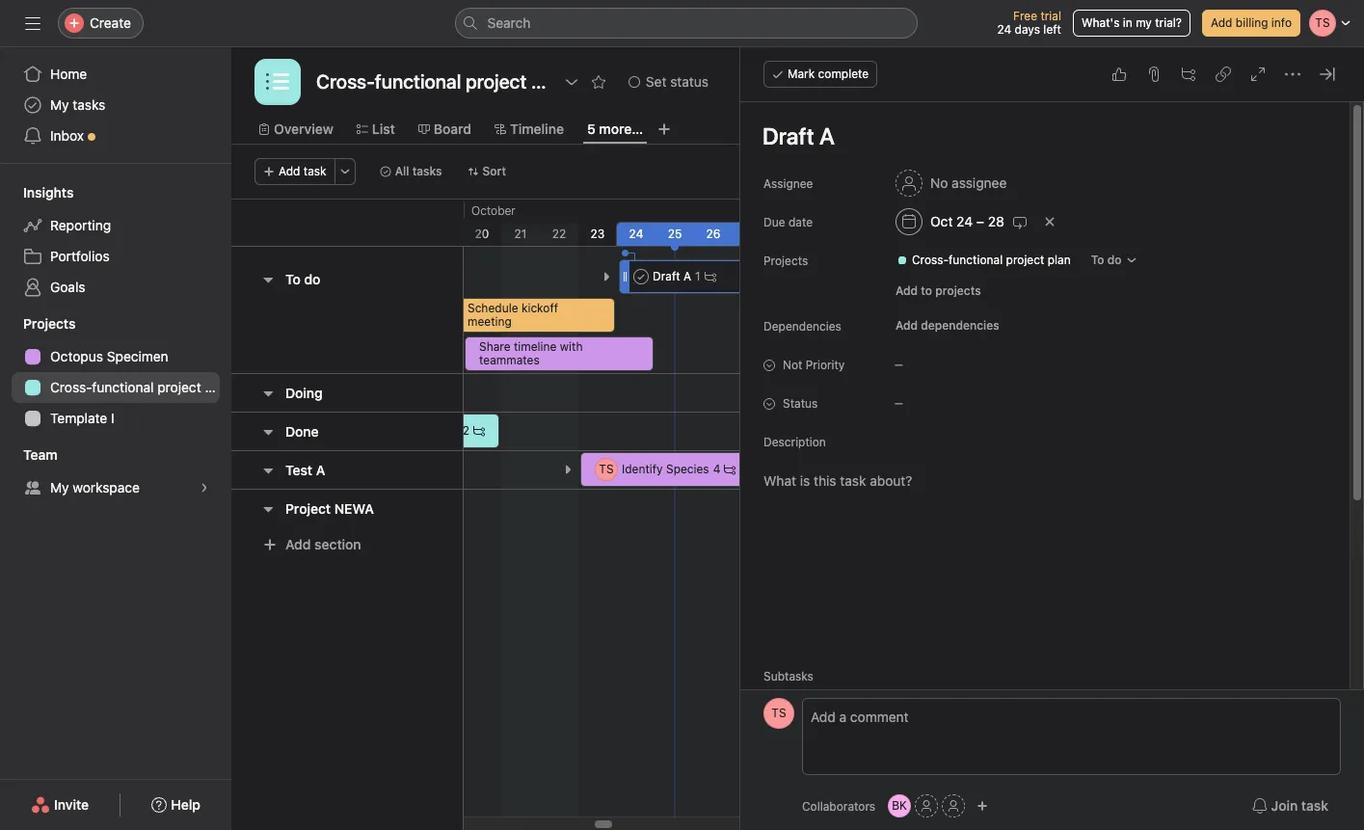 Task type: describe. For each thing, give the bounding box(es) containing it.
all tasks button
[[371, 158, 451, 185]]

no assignee
[[930, 174, 1007, 191]]

sort
[[483, 164, 506, 178]]

october
[[471, 203, 516, 218]]

dependencies
[[921, 318, 999, 333]]

add subtask image
[[1181, 67, 1196, 82]]

add for add dependencies
[[896, 318, 918, 333]]

not
[[783, 358, 802, 372]]

home
[[50, 66, 87, 82]]

no assignee button
[[887, 166, 1015, 201]]

21
[[514, 227, 527, 241]]

hide sidebar image
[[25, 15, 40, 31]]

insights button
[[0, 183, 74, 202]]

add billing info
[[1211, 15, 1292, 30]]

my tasks
[[50, 96, 105, 113]]

more actions image
[[339, 166, 351, 177]]

oct 24 – 28
[[930, 213, 1004, 229]]

–
[[977, 213, 984, 229]]

team button
[[0, 445, 57, 465]]

2
[[462, 423, 469, 438]]

template
[[50, 410, 107, 426]]

timeline link
[[495, 119, 564, 140]]

status
[[670, 73, 709, 90]]

project newa button
[[285, 491, 374, 526]]

mark
[[788, 67, 815, 81]]

leftcount image for 2
[[473, 425, 485, 437]]

overview link
[[258, 119, 333, 140]]

timeline
[[510, 121, 564, 137]]

5
[[587, 121, 595, 137]]

with
[[560, 339, 583, 354]]

project inside projects 'element'
[[157, 379, 201, 395]]

draft
[[653, 269, 680, 283]]

invite
[[54, 796, 89, 813]]

collapse task list for the section project newa image
[[260, 501, 276, 516]]

inbox link
[[12, 121, 220, 151]]

cross- inside projects 'element'
[[50, 379, 92, 395]]

projects
[[935, 283, 981, 298]]

ts inside button
[[772, 706, 786, 720]]

more actions for this task image
[[1285, 67, 1300, 82]]

free
[[1013, 9, 1037, 23]]

date
[[789, 215, 813, 229]]

set status
[[646, 73, 709, 90]]

collapse task list for the section test a image
[[260, 462, 276, 478]]

a for test a
[[316, 461, 325, 478]]

add task button
[[255, 158, 335, 185]]

global element
[[0, 47, 231, 163]]

octopus specimen link
[[12, 341, 220, 372]]

to
[[921, 283, 932, 298]]

full screen image
[[1250, 67, 1266, 82]]

bk
[[892, 798, 907, 813]]

add for add section
[[285, 536, 311, 552]]

cross-functional project plan inside projects 'element'
[[50, 379, 231, 395]]

dependencies
[[764, 319, 841, 334]]

priority
[[806, 358, 845, 372]]

schedule
[[468, 301, 518, 315]]

invite button
[[18, 788, 101, 822]]

collapse task list for the section to do image
[[260, 272, 276, 287]]

25
[[668, 227, 682, 241]]

goals
[[50, 279, 85, 295]]

draft a
[[653, 269, 691, 283]]

clear due date image
[[1044, 216, 1055, 228]]

projects button
[[0, 314, 76, 334]]

my for my tasks
[[50, 96, 69, 113]]

all
[[395, 164, 409, 178]]

main content inside draft a dialog
[[742, 102, 1348, 830]]

left
[[1043, 22, 1061, 37]]

search list box
[[455, 8, 917, 39]]

attachments: add a file to this task, draft a image
[[1146, 67, 1162, 82]]

add or remove collaborators image
[[977, 800, 988, 812]]

4
[[713, 462, 720, 476]]

mark complete button
[[764, 61, 877, 88]]

collapse task list for the section doing image
[[260, 385, 276, 401]]

test a button
[[285, 453, 325, 487]]

in
[[1123, 15, 1133, 30]]

add tab image
[[657, 121, 672, 137]]

to do inside popup button
[[1091, 253, 1122, 267]]

0 horizontal spatial 24
[[629, 227, 643, 241]]

no
[[930, 174, 948, 191]]

project inside main content
[[1006, 253, 1044, 267]]

project newa
[[285, 500, 374, 516]]

to do button
[[285, 262, 320, 297]]

not priority
[[783, 358, 845, 372]]

Completed checkbox
[[630, 265, 653, 288]]

projects inside dropdown button
[[23, 315, 76, 332]]

1 vertical spatial cross-functional project plan link
[[12, 372, 231, 403]]

info
[[1271, 15, 1292, 30]]

task for join task
[[1301, 797, 1328, 814]]

24 inside "free trial 24 days left"
[[997, 22, 1011, 37]]

what's
[[1082, 15, 1120, 30]]

list link
[[357, 119, 395, 140]]

projects element
[[0, 307, 231, 438]]

overview
[[274, 121, 333, 137]]

cross-functional project plan inside main content
[[912, 253, 1071, 267]]

1 vertical spatial to do
[[285, 271, 320, 287]]

add dependencies button
[[887, 312, 1008, 339]]

done
[[285, 423, 319, 439]]

board
[[434, 121, 471, 137]]

specimen
[[107, 348, 168, 364]]

cross- inside main content
[[912, 253, 949, 267]]

search
[[487, 14, 531, 31]]

help
[[171, 796, 200, 813]]

octopus
[[50, 348, 103, 364]]

— button
[[887, 389, 1003, 416]]

test
[[285, 461, 312, 478]]

add for add billing info
[[1211, 15, 1232, 30]]

octopus specimen
[[50, 348, 168, 364]]

0 likes. click to like this task image
[[1112, 67, 1127, 82]]

subtasks
[[764, 669, 813, 684]]

completed image
[[630, 265, 653, 288]]

projects inside draft a dialog
[[764, 254, 808, 268]]

functional inside projects 'element'
[[92, 379, 154, 395]]



Task type: vqa. For each thing, say whether or not it's contained in the screenshot.
'PROJECT'S'
no



Task type: locate. For each thing, give the bounding box(es) containing it.
insights element
[[0, 175, 231, 307]]

home link
[[12, 59, 220, 90]]

2 vertical spatial functional
[[92, 379, 154, 395]]

projects down goals
[[23, 315, 76, 332]]

leftcount image
[[704, 271, 716, 282]]

insights
[[23, 184, 74, 201]]

0 vertical spatial a
[[683, 269, 691, 283]]

1 horizontal spatial cross-functional project plan link
[[889, 251, 1079, 270]]

ts down subtasks
[[772, 706, 786, 720]]

assignee
[[952, 174, 1007, 191]]

show subtasks for task identify species image
[[562, 464, 574, 475]]

28
[[988, 213, 1004, 229]]

24 left 25
[[629, 227, 643, 241]]

0 vertical spatial cross-functional project plan
[[912, 253, 1071, 267]]

1 vertical spatial task
[[1301, 797, 1328, 814]]

search button
[[455, 8, 917, 39]]

inbox
[[50, 127, 84, 144]]

cross- up to
[[912, 253, 949, 267]]

cross-
[[316, 70, 375, 93], [912, 253, 949, 267], [50, 379, 92, 395]]

trial
[[1041, 9, 1061, 23]]

done button
[[285, 414, 319, 449]]

0 horizontal spatial ts
[[599, 462, 614, 476]]

Task Name text field
[[750, 114, 1327, 158]]

0 horizontal spatial cross-functional project plan link
[[12, 372, 231, 403]]

2 horizontal spatial functional
[[949, 253, 1003, 267]]

portfolios link
[[12, 241, 220, 272]]

add to starred image
[[591, 74, 606, 90]]

add dependencies
[[896, 318, 999, 333]]

main content containing no assignee
[[742, 102, 1348, 830]]

0 vertical spatial projects
[[764, 254, 808, 268]]

20
[[475, 227, 489, 241]]

0 vertical spatial my
[[50, 96, 69, 113]]

1
[[695, 269, 701, 283]]

2 horizontal spatial cross-
[[912, 253, 949, 267]]

cross- down octopus
[[50, 379, 92, 395]]

bk button
[[888, 794, 911, 818]]

meeting
[[468, 314, 512, 329]]

— inside — dropdown button
[[895, 359, 903, 370]]

tasks for my tasks
[[73, 96, 105, 113]]

1 horizontal spatial to do
[[1091, 253, 1122, 267]]

a
[[683, 269, 691, 283], [316, 461, 325, 478]]

0 horizontal spatial functional
[[92, 379, 154, 395]]

1 horizontal spatial 24
[[957, 213, 973, 229]]

my inside global element
[[50, 96, 69, 113]]

leftcount image
[[473, 425, 485, 437], [724, 464, 736, 475]]

team
[[23, 446, 57, 463]]

see details, my workspace image
[[199, 482, 210, 494]]

0 horizontal spatial leftcount image
[[473, 425, 485, 437]]

1 horizontal spatial tasks
[[412, 164, 442, 178]]

task inside add task button
[[304, 164, 326, 178]]

my tasks link
[[12, 90, 220, 121]]

cross-functional project plan link down –
[[889, 251, 1079, 270]]

1 horizontal spatial projects
[[764, 254, 808, 268]]

schedule kickoff meeting
[[468, 301, 558, 329]]

complete
[[818, 67, 869, 81]]

5 more…
[[587, 121, 643, 137]]

0 horizontal spatial tasks
[[73, 96, 105, 113]]

add down the project
[[285, 536, 311, 552]]

functional up projects
[[949, 253, 1003, 267]]

add for add to projects
[[896, 283, 918, 298]]

leftcount image for 4
[[724, 464, 736, 475]]

2 my from the top
[[50, 479, 69, 496]]

0 vertical spatial cross-functional project plan link
[[889, 251, 1079, 270]]

1 my from the top
[[50, 96, 69, 113]]

add
[[1211, 15, 1232, 30], [279, 164, 300, 178], [896, 283, 918, 298], [896, 318, 918, 333], [285, 536, 311, 552]]

1 horizontal spatial task
[[1301, 797, 1328, 814]]

help button
[[139, 788, 213, 822]]

list image
[[266, 70, 289, 94]]

— inside — popup button
[[895, 397, 903, 409]]

add down add to projects button
[[896, 318, 918, 333]]

due date
[[764, 215, 813, 229]]

tasks right all
[[412, 164, 442, 178]]

add left to
[[896, 283, 918, 298]]

set status button
[[620, 68, 717, 95]]

tasks inside dropdown button
[[412, 164, 442, 178]]

cross-functional project plan link inside draft a dialog
[[889, 251, 1079, 270]]

board link
[[418, 119, 471, 140]]

to inside button
[[285, 271, 301, 287]]

a for draft a
[[683, 269, 691, 283]]

task left more actions icon
[[304, 164, 326, 178]]

do inside button
[[304, 271, 320, 287]]

cross-functional project plan link up i on the left
[[12, 372, 231, 403]]

reporting
[[50, 217, 111, 233]]

i
[[111, 410, 114, 426]]

a right the test
[[316, 461, 325, 478]]

24 left –
[[957, 213, 973, 229]]

add section
[[285, 536, 361, 552]]

task right join
[[1301, 797, 1328, 814]]

0 horizontal spatial project
[[157, 379, 201, 395]]

1 vertical spatial cross-
[[912, 253, 949, 267]]

1 horizontal spatial to
[[1091, 253, 1104, 267]]

project
[[285, 500, 331, 516]]

add to projects
[[896, 283, 981, 298]]

tasks
[[73, 96, 105, 113], [412, 164, 442, 178]]

add left billing
[[1211, 15, 1232, 30]]

0 vertical spatial do
[[1107, 253, 1122, 267]]

add down overview link
[[279, 164, 300, 178]]

due
[[764, 215, 785, 229]]

— down — dropdown button
[[895, 397, 903, 409]]

timeline
[[514, 339, 557, 354]]

projects down due date
[[764, 254, 808, 268]]

task inside the join task button
[[1301, 797, 1328, 814]]

1 vertical spatial functional
[[949, 253, 1003, 267]]

more…
[[599, 121, 643, 137]]

0 vertical spatial task
[[304, 164, 326, 178]]

add for add task
[[279, 164, 300, 178]]

plan down clear due date image
[[1048, 253, 1071, 267]]

functional up board link
[[375, 70, 461, 93]]

0 vertical spatial ts
[[599, 462, 614, 476]]

1 horizontal spatial functional
[[375, 70, 461, 93]]

— for status
[[895, 397, 903, 409]]

1 vertical spatial cross-functional project plan
[[50, 379, 231, 395]]

0 vertical spatial plan
[[1048, 253, 1071, 267]]

1 horizontal spatial project
[[1006, 253, 1044, 267]]

teams element
[[0, 438, 231, 507]]

newa
[[334, 500, 374, 516]]

tasks inside global element
[[73, 96, 105, 113]]

0 vertical spatial —
[[895, 359, 903, 370]]

1 vertical spatial tasks
[[412, 164, 442, 178]]

cross-functional project plan down specimen
[[50, 379, 231, 395]]

1 vertical spatial —
[[895, 397, 903, 409]]

my workspace link
[[12, 472, 220, 503]]

26
[[706, 227, 721, 241]]

set
[[646, 73, 667, 90]]

a left 1
[[683, 269, 691, 283]]

functional inside main content
[[949, 253, 1003, 267]]

1 horizontal spatial do
[[1107, 253, 1122, 267]]

1 horizontal spatial leftcount image
[[724, 464, 736, 475]]

0 horizontal spatial a
[[316, 461, 325, 478]]

add inside button
[[896, 318, 918, 333]]

24
[[997, 22, 1011, 37], [957, 213, 973, 229], [629, 227, 643, 241]]

template i link
[[12, 403, 220, 434]]

goals link
[[12, 272, 220, 303]]

billing
[[1236, 15, 1268, 30]]

1 vertical spatial plan
[[205, 379, 231, 395]]

24 left days
[[997, 22, 1011, 37]]

add section button
[[255, 527, 369, 562]]

project
[[1006, 253, 1044, 267], [157, 379, 201, 395]]

2 vertical spatial cross-
[[50, 379, 92, 395]]

— for not priority
[[895, 359, 903, 370]]

identify species
[[622, 462, 709, 476]]

a inside 'test a' button
[[316, 461, 325, 478]]

0 horizontal spatial do
[[304, 271, 320, 287]]

projects
[[764, 254, 808, 268], [23, 315, 76, 332]]

project down specimen
[[157, 379, 201, 395]]

— up — popup button
[[895, 359, 903, 370]]

1 horizontal spatial ts
[[772, 706, 786, 720]]

1 horizontal spatial cross-
[[316, 70, 375, 93]]

0 horizontal spatial cross-functional project plan
[[50, 379, 231, 395]]

0 horizontal spatial to do
[[285, 271, 320, 287]]

to inside popup button
[[1091, 253, 1104, 267]]

doing
[[285, 384, 323, 401]]

0 vertical spatial to do
[[1091, 253, 1122, 267]]

tasks down home
[[73, 96, 105, 113]]

ts left identify
[[599, 462, 614, 476]]

free trial 24 days left
[[997, 9, 1061, 37]]

0 horizontal spatial task
[[304, 164, 326, 178]]

collapse task list for the section done image
[[260, 424, 276, 439]]

share
[[479, 339, 511, 354]]

show options image
[[564, 74, 579, 90]]

project plan
[[466, 70, 568, 93]]

my
[[1136, 15, 1152, 30]]

my down team at the bottom of page
[[50, 479, 69, 496]]

22
[[552, 227, 566, 241]]

1 vertical spatial project
[[157, 379, 201, 395]]

cross- up list link
[[316, 70, 375, 93]]

0 vertical spatial cross-
[[316, 70, 375, 93]]

1 horizontal spatial plan
[[1048, 253, 1071, 267]]

template i
[[50, 410, 114, 426]]

ts
[[599, 462, 614, 476], [772, 706, 786, 720]]

1 vertical spatial a
[[316, 461, 325, 478]]

1 horizontal spatial a
[[683, 269, 691, 283]]

doing button
[[285, 375, 323, 410]]

sort button
[[458, 158, 515, 185]]

project down repeats image
[[1006, 253, 1044, 267]]

oct
[[930, 213, 953, 229]]

— button
[[887, 351, 1003, 378]]

0 vertical spatial project
[[1006, 253, 1044, 267]]

cross-functional project plan down 28
[[912, 253, 1071, 267]]

1 vertical spatial projects
[[23, 315, 76, 332]]

days
[[1015, 22, 1040, 37]]

1 horizontal spatial cross-functional project plan
[[912, 253, 1071, 267]]

0 vertical spatial to
[[1091, 253, 1104, 267]]

my inside teams element
[[50, 479, 69, 496]]

kickoff
[[521, 301, 558, 315]]

plan inside projects 'element'
[[205, 379, 231, 395]]

0 vertical spatial leftcount image
[[473, 425, 485, 437]]

task
[[304, 164, 326, 178], [1301, 797, 1328, 814]]

tasks for all tasks
[[412, 164, 442, 178]]

plan left collapse task list for the section doing icon
[[205, 379, 231, 395]]

functional down "octopus specimen" 'link'
[[92, 379, 154, 395]]

0 horizontal spatial cross-
[[50, 379, 92, 395]]

1 — from the top
[[895, 359, 903, 370]]

leftcount image right 4
[[724, 464, 736, 475]]

24 inside draft a dialog
[[957, 213, 973, 229]]

0 horizontal spatial plan
[[205, 379, 231, 395]]

cross-functional project plan link
[[889, 251, 1079, 270], [12, 372, 231, 403]]

my for my workspace
[[50, 479, 69, 496]]

1 vertical spatial ts
[[772, 706, 786, 720]]

my up inbox
[[50, 96, 69, 113]]

do inside popup button
[[1107, 253, 1122, 267]]

species
[[666, 462, 709, 476]]

task for add task
[[304, 164, 326, 178]]

show subtasks for task draft a image
[[601, 271, 612, 282]]

5 more… button
[[587, 119, 643, 140]]

0 vertical spatial tasks
[[73, 96, 105, 113]]

to
[[1091, 253, 1104, 267], [285, 271, 301, 287]]

ts button
[[764, 698, 794, 729]]

close details image
[[1320, 67, 1335, 82]]

repeats image
[[1012, 214, 1028, 229]]

0 horizontal spatial projects
[[23, 315, 76, 332]]

assignee
[[764, 176, 813, 191]]

leftcount image right 2
[[473, 425, 485, 437]]

0 vertical spatial functional
[[375, 70, 461, 93]]

0 horizontal spatial to
[[285, 271, 301, 287]]

do
[[1107, 253, 1122, 267], [304, 271, 320, 287]]

plan inside main content
[[1048, 253, 1071, 267]]

collaborators
[[802, 799, 875, 813]]

—
[[895, 359, 903, 370], [895, 397, 903, 409]]

1 vertical spatial to
[[285, 271, 301, 287]]

2 — from the top
[[895, 397, 903, 409]]

draft a dialog
[[740, 47, 1364, 830]]

mark complete
[[788, 67, 869, 81]]

2 horizontal spatial 24
[[997, 22, 1011, 37]]

main content
[[742, 102, 1348, 830]]

1 vertical spatial leftcount image
[[724, 464, 736, 475]]

1 vertical spatial my
[[50, 479, 69, 496]]

1 vertical spatial do
[[304, 271, 320, 287]]

copy task link image
[[1216, 67, 1231, 82]]



